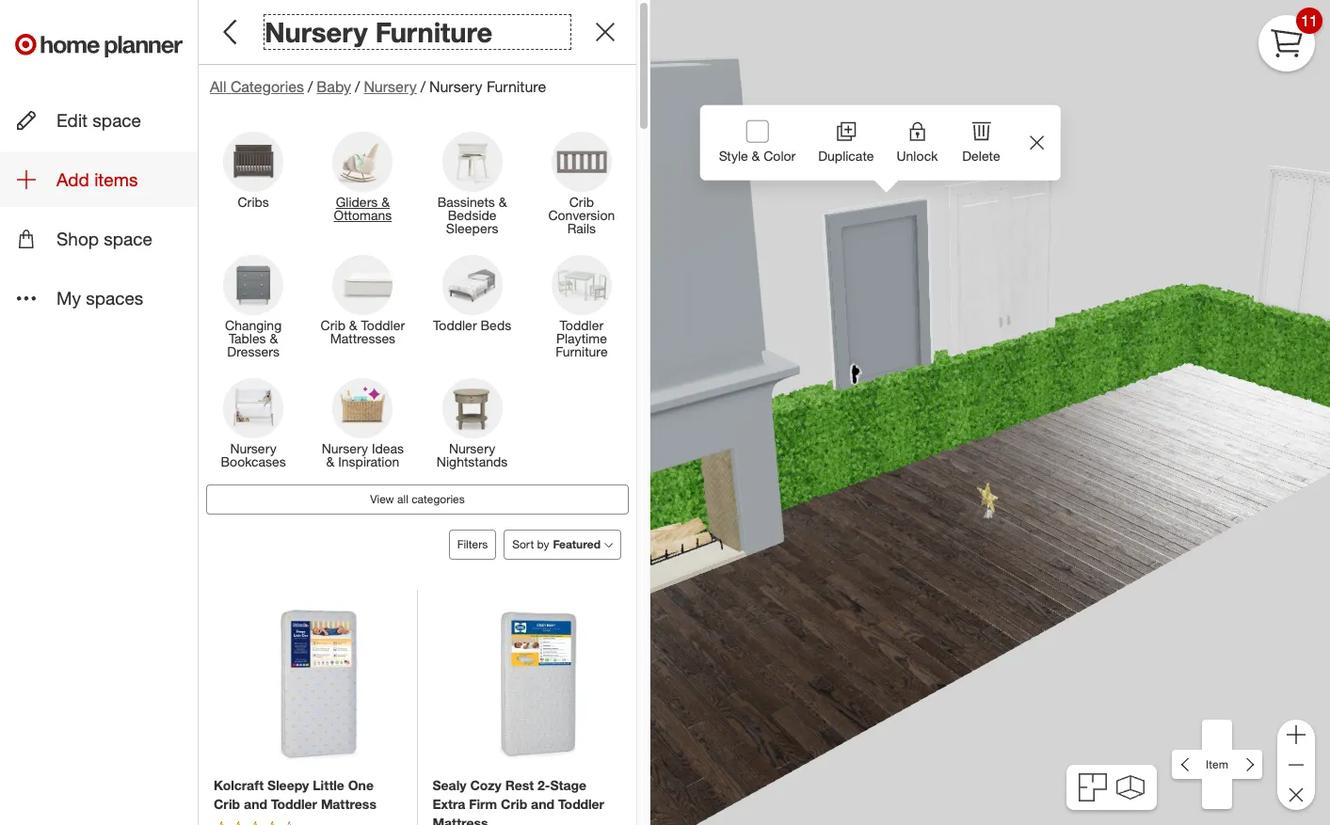 Task type: locate. For each thing, give the bounding box(es) containing it.
nursery nightstands button
[[418, 378, 527, 477]]

top view button icon image
[[1079, 774, 1108, 802]]

2 horizontal spatial /
[[421, 77, 426, 96]]

bookcases
[[221, 454, 286, 470]]

nursery nightstands image
[[442, 379, 502, 439]]

crib
[[569, 194, 594, 210], [321, 317, 346, 333], [214, 797, 240, 813], [501, 797, 527, 813]]

items
[[94, 169, 138, 190]]

style & color button
[[708, 105, 807, 180]]

1 vertical spatial furniture
[[487, 77, 546, 96]]

& down crib & toddler mattresses image
[[349, 317, 357, 333]]

all
[[210, 77, 226, 96]]

all categories / baby / nursery / nursery furniture
[[210, 77, 546, 96]]

shop space
[[56, 228, 152, 250]]

categories
[[231, 77, 304, 96]]

nursery bookcases
[[221, 441, 286, 470]]

furniture
[[375, 15, 493, 49], [487, 77, 546, 96], [556, 344, 608, 360]]

crib conversion rails
[[548, 194, 615, 236]]

/ right the baby
[[355, 77, 360, 96]]

space for shop space
[[104, 228, 152, 250]]

featured
[[553, 538, 601, 552]]

toddler beds image
[[442, 255, 502, 315]]

nursery button
[[364, 76, 417, 98]]

style
[[719, 148, 748, 164]]

move asset east by 6" image
[[1232, 750, 1262, 780]]

1 vertical spatial space
[[104, 228, 152, 250]]

all
[[397, 492, 408, 507]]

bedside
[[448, 207, 497, 223]]

crib up the rails
[[569, 194, 594, 210]]

and down 2-
[[531, 797, 555, 813]]

mattress down extra
[[433, 815, 488, 826]]

/ right "nursery" button
[[421, 77, 426, 96]]

& inside crib & toddler mattresses
[[349, 317, 357, 333]]

toddler down crib & toddler mattresses image
[[361, 317, 405, 333]]

toddler inside sealy cozy rest 2-stage extra firm crib and toddler mattress
[[558, 797, 605, 813]]

sealy
[[433, 778, 467, 794]]

mattress down one
[[321, 797, 377, 813]]

toddler playtime furniture
[[556, 317, 608, 360]]

toddler inside button
[[433, 317, 477, 333]]

add items
[[56, 169, 138, 190]]

nursery up the baby
[[265, 15, 368, 49]]

nursery for nursery furniture
[[265, 15, 368, 49]]

nursery down 'nursery nightstands' image
[[449, 441, 495, 457]]

&
[[752, 148, 760, 164], [381, 194, 390, 210], [499, 194, 507, 210], [349, 317, 357, 333], [270, 331, 278, 347], [326, 454, 334, 470]]

& right gliders
[[381, 194, 390, 210]]

space right edit
[[93, 109, 141, 131]]

spaces
[[86, 288, 143, 309]]

2 / from the left
[[355, 77, 360, 96]]

/ left the baby
[[308, 77, 313, 96]]

unlock button
[[885, 105, 949, 177]]

/
[[308, 77, 313, 96], [355, 77, 360, 96], [421, 77, 426, 96]]

& for color
[[752, 148, 760, 164]]

nursery inside nursery bookcases
[[230, 441, 277, 457]]

color
[[764, 148, 796, 164]]

home planner landing page image
[[15, 15, 183, 75]]

& right "tables"
[[270, 331, 278, 347]]

0 horizontal spatial /
[[308, 77, 313, 96]]

sealy cozy rest 2-stage extra firm crib and toddler mattress
[[433, 778, 605, 826]]

dressers
[[227, 344, 280, 360]]

furniture inside 'button'
[[556, 344, 608, 360]]

1 and from the left
[[244, 797, 267, 813]]

and
[[244, 797, 267, 813], [531, 797, 555, 813]]

crib down "rest"
[[501, 797, 527, 813]]

mattress
[[321, 797, 377, 813], [433, 815, 488, 826]]

space
[[93, 109, 141, 131], [104, 228, 152, 250]]

nursery ideas & inspiration image
[[333, 379, 393, 439]]

nursery for nursery ideas & inspiration
[[322, 441, 368, 457]]

0 horizontal spatial mattress
[[321, 797, 377, 813]]

sort
[[512, 538, 534, 552]]

& for toddler
[[349, 317, 357, 333]]

crib inside crib & toddler mattresses
[[321, 317, 346, 333]]

crib inside kolcraft sleepy little one crib and toddler mattress
[[214, 797, 240, 813]]

edit space
[[56, 109, 141, 131]]

1 horizontal spatial and
[[531, 797, 555, 813]]

1 horizontal spatial /
[[355, 77, 360, 96]]

nursery left ideas
[[322, 441, 368, 457]]

11
[[1301, 11, 1318, 30]]

nursery nightstands
[[437, 441, 508, 470]]

my spaces button
[[0, 271, 198, 326]]

1 horizontal spatial mattress
[[433, 815, 488, 826]]

0 vertical spatial space
[[93, 109, 141, 131]]

toddler beds
[[433, 317, 511, 333]]

0 horizontal spatial and
[[244, 797, 267, 813]]

nursery for nursery nightstands
[[449, 441, 495, 457]]

toddler down sleepy
[[271, 797, 317, 813]]

toddler inside kolcraft sleepy little one crib and toddler mattress
[[271, 797, 317, 813]]

view all categories button
[[206, 485, 629, 515]]

furniture up "nursery" button
[[375, 15, 493, 49]]

crib & toddler mattresses
[[321, 317, 405, 347]]

furniture down toddler playtime furniture 'image' in the left top of the page
[[556, 344, 608, 360]]

crib conversion rails button
[[527, 131, 636, 240]]

nursery inside nursery ideas & inspiration
[[322, 441, 368, 457]]

0 vertical spatial mattress
[[321, 797, 377, 813]]

tables
[[229, 331, 266, 347]]

and down kolcraft
[[244, 797, 267, 813]]

toddler down toddler playtime furniture 'image' in the left top of the page
[[560, 317, 604, 333]]

& inside bassinets & bedside sleepers
[[499, 194, 507, 210]]

& left inspiration
[[326, 454, 334, 470]]

toddler playtime furniture image
[[552, 255, 612, 315]]

playtime
[[556, 331, 607, 347]]

nursery down nursery bookcases image
[[230, 441, 277, 457]]

crib inside sealy cozy rest 2-stage extra firm crib and toddler mattress
[[501, 797, 527, 813]]

nursery inside nursery nightstands
[[449, 441, 495, 457]]

toddler left "beds"
[[433, 317, 477, 333]]

& inside changing tables & dressers
[[270, 331, 278, 347]]

kolcraft sleepy little one crib and toddler mattress button
[[214, 777, 402, 814]]

filters button
[[449, 530, 496, 560]]

rails
[[567, 220, 596, 236]]

crib down crib & toddler mattresses image
[[321, 317, 346, 333]]

nursery
[[265, 15, 368, 49], [364, 77, 417, 96], [429, 77, 482, 96], [230, 441, 277, 457], [322, 441, 368, 457], [449, 441, 495, 457]]

toddler
[[361, 317, 405, 333], [433, 317, 477, 333], [560, 317, 604, 333], [271, 797, 317, 813], [558, 797, 605, 813]]

duplicate
[[818, 148, 874, 164]]

& right bedside
[[499, 194, 507, 210]]

& inside nursery ideas & inspiration
[[326, 454, 334, 470]]

cribs
[[238, 194, 269, 210]]

& inside gliders & ottomans
[[381, 194, 390, 210]]

add
[[56, 169, 89, 190]]

all categories button
[[210, 76, 304, 98]]

toddler down stage
[[558, 797, 605, 813]]

2 vertical spatial furniture
[[556, 344, 608, 360]]

my
[[56, 288, 81, 309]]

mattress inside sealy cozy rest 2-stage extra firm crib and toddler mattress
[[433, 815, 488, 826]]

crib conversion rails image
[[552, 132, 612, 192]]

1 vertical spatial mattress
[[433, 815, 488, 826]]

space for edit space
[[93, 109, 141, 131]]

3 / from the left
[[421, 77, 426, 96]]

one
[[348, 778, 374, 794]]

shop space button
[[0, 211, 198, 267]]

furniture up 'bassinets & bedside sleepers' image
[[487, 77, 546, 96]]

bassinets
[[438, 194, 495, 210]]

& right style
[[752, 148, 760, 164]]

crib down kolcraft
[[214, 797, 240, 813]]

2 and from the left
[[531, 797, 555, 813]]

space right shop at the left top of the page
[[104, 228, 152, 250]]



Task type: vqa. For each thing, say whether or not it's contained in the screenshot.
the Brand expert
no



Task type: describe. For each thing, give the bounding box(es) containing it.
nightstands
[[437, 454, 508, 470]]

baby
[[317, 77, 351, 96]]

sealy cozy rest 2-stage extra firm crib and toddler mattress button
[[433, 777, 621, 826]]

toddler inside crib & toddler mattresses
[[361, 317, 405, 333]]

mattresses
[[330, 331, 396, 347]]

gliders
[[336, 194, 378, 210]]

beds
[[481, 317, 511, 333]]

changing tables & dressers button
[[199, 254, 308, 364]]

and inside sealy cozy rest 2-stage extra firm crib and toddler mattress
[[531, 797, 555, 813]]

& for ottomans
[[381, 194, 390, 210]]

nursery right "nursery" button
[[429, 77, 482, 96]]

move asset west by 6" image
[[1173, 750, 1203, 780]]

unlock
[[897, 148, 938, 164]]

ideas
[[372, 441, 404, 457]]

crib inside crib conversion rails
[[569, 194, 594, 210]]

item
[[1206, 758, 1229, 772]]

changing
[[225, 317, 282, 333]]

bassinets & bedside sleepers image
[[442, 132, 502, 192]]

inspiration
[[338, 454, 399, 470]]

ottomans
[[334, 207, 392, 223]]

toddler beds button
[[418, 254, 527, 354]]

stage
[[550, 778, 587, 794]]

gliders & ottomans
[[334, 194, 392, 223]]

cribs image
[[223, 132, 284, 192]]

view
[[370, 492, 394, 507]]

11 button
[[1259, 8, 1323, 72]]

changing tables & dressers
[[225, 317, 282, 360]]

front view button icon image
[[1116, 776, 1145, 801]]

kolcraft sleepy little one crib and toddler mattress image
[[238, 606, 392, 761]]

and inside kolcraft sleepy little one crib and toddler mattress
[[244, 797, 267, 813]]

nursery bookcases button
[[199, 378, 308, 477]]

cribs button
[[199, 131, 308, 231]]

nursery ideas & inspiration button
[[308, 378, 418, 477]]

crib & toddler mattresses image
[[333, 255, 393, 315]]

firm
[[469, 797, 497, 813]]

nursery for nursery bookcases
[[230, 441, 277, 457]]

nursery down nursery furniture
[[364, 77, 417, 96]]

toddler inside toddler playtime furniture
[[560, 317, 604, 333]]

sleepers
[[446, 220, 498, 236]]

delete
[[962, 148, 1000, 164]]

extra
[[433, 797, 465, 813]]

bassinets & bedside sleepers button
[[418, 131, 527, 240]]

nursery bookcases image
[[223, 379, 284, 439]]

2-
[[538, 778, 550, 794]]

nursery furniture
[[265, 15, 493, 49]]

bassinets & bedside sleepers
[[438, 194, 507, 236]]

view all categories
[[370, 492, 465, 507]]

cozy
[[470, 778, 502, 794]]

by
[[537, 538, 549, 552]]

little
[[313, 778, 344, 794]]

edit space button
[[0, 92, 198, 148]]

delete button
[[949, 105, 1013, 177]]

kolcraft
[[214, 778, 264, 794]]

sleepy
[[267, 778, 309, 794]]

duplicate button
[[807, 105, 885, 177]]

nursery ideas & inspiration
[[322, 441, 404, 470]]

& for bedside
[[499, 194, 507, 210]]

categories
[[412, 492, 465, 507]]

toddler playtime furniture button
[[527, 254, 636, 364]]

edit
[[56, 109, 88, 131]]

gliders & ottomans image
[[333, 132, 393, 192]]

baby button
[[317, 76, 351, 98]]

add items button
[[0, 152, 198, 207]]

conversion
[[548, 207, 615, 223]]

changing tables & dressers image
[[223, 255, 284, 315]]

sort by featured
[[512, 538, 601, 552]]

1 / from the left
[[308, 77, 313, 96]]

sealy cozy rest 2-stage extra firm crib and toddler mattress image
[[457, 606, 612, 761]]

crib & toddler mattresses button
[[308, 254, 418, 354]]

mattress inside kolcraft sleepy little one crib and toddler mattress
[[321, 797, 377, 813]]

kolcraft sleepy little one crib and toddler mattress
[[214, 778, 377, 813]]

filters
[[457, 538, 488, 552]]

my spaces
[[56, 288, 143, 309]]

shop
[[56, 228, 99, 250]]

0 vertical spatial furniture
[[375, 15, 493, 49]]

rest
[[505, 778, 534, 794]]

style & color
[[719, 148, 796, 164]]

gliders & ottomans button
[[308, 131, 418, 231]]



